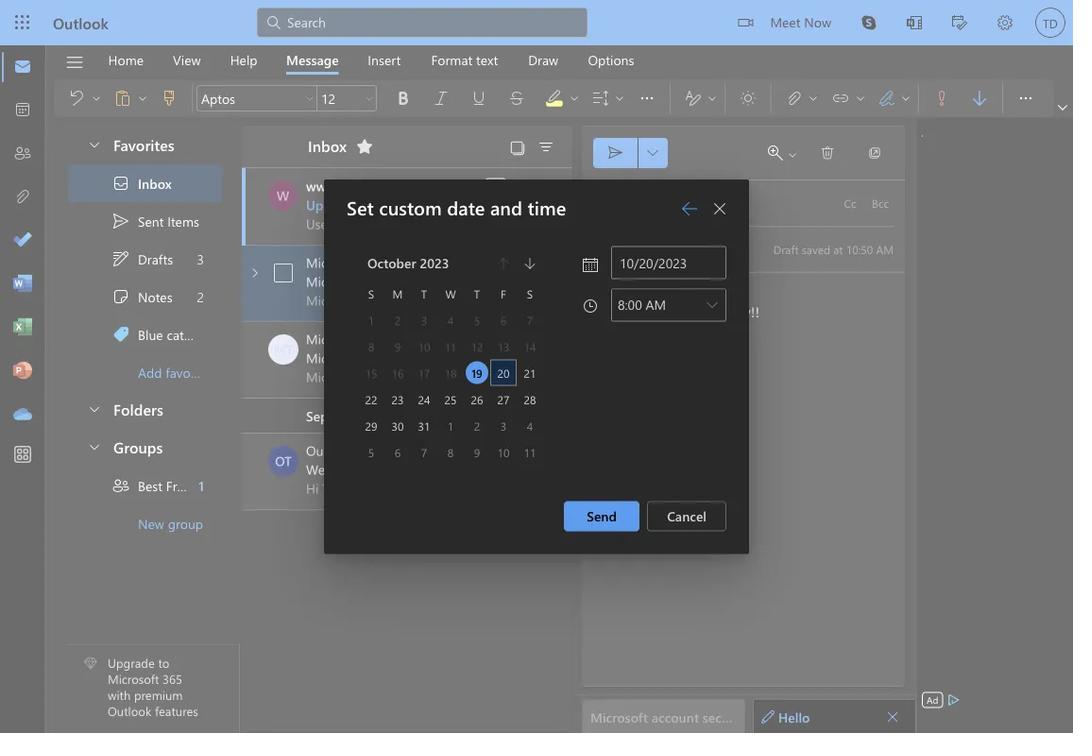 Task type: vqa. For each thing, say whether or not it's contained in the screenshot.
the topmost  Sent Items
no



Task type: locate. For each thing, give the bounding box(es) containing it.
cc button
[[836, 188, 866, 218]]

1 horizontal spatial inbox
[[308, 135, 347, 156]]


[[304, 93, 316, 104], [364, 93, 375, 104], [87, 137, 102, 152], [787, 149, 799, 161], [87, 401, 102, 416], [87, 439, 102, 454]]

0 vertical spatial microsoft account security info verification
[[306, 273, 554, 290]]

2 vertical spatial info
[[753, 708, 777, 726]]

microsoft account team up sunday element
[[306, 254, 445, 271]]

 inside the groups tree item
[[87, 439, 102, 454]]

meet
[[771, 13, 801, 30]]

mon 10/2 for verification
[[482, 274, 531, 289]]

1 horizontal spatial  button
[[880, 704, 907, 730]]

1 vertical spatial october
[[346, 272, 394, 290]]

1 vertical spatial date
[[346, 255, 372, 272]]

1 vertical spatial inbox
[[138, 175, 172, 192]]

inbox inside "inbox "
[[308, 135, 347, 156]]

0 vertical spatial 10/2
[[508, 274, 531, 289]]

0 vertical spatial 
[[713, 201, 728, 216]]

 for bottom  button
[[887, 710, 900, 724]]

1 vertical spatial microsoft account security info verification
[[591, 708, 848, 726]]

favorites
[[113, 134, 174, 154]]

added
[[515, 349, 552, 367]]

0 vertical spatial to
[[364, 461, 376, 478]]

accurate
[[535, 196, 588, 214]]

outlook inside premium outlook features
[[108, 703, 152, 719]]

5 button
[[360, 441, 383, 463]]

w inside image
[[277, 187, 290, 204]]

 hello
[[762, 708, 811, 726]]

outlook up  button
[[53, 12, 109, 33]]


[[112, 212, 130, 231]]

1 vertical spatial 1
[[199, 477, 204, 495]]

30
[[392, 418, 404, 433]]

1 horizontal spatial verification
[[781, 708, 848, 726]]

Add a subject text field
[[582, 234, 757, 265]]

0 horizontal spatial 2
[[197, 288, 204, 306]]

cancel button
[[648, 501, 727, 531]]

send
[[587, 507, 617, 525]]

6 button
[[387, 441, 409, 463]]

verification right the 
[[781, 708, 848, 726]]

10/2 for was
[[508, 351, 531, 366]]

 button
[[350, 131, 380, 162]]

 button left favorites
[[78, 127, 110, 162]]

security left the 
[[703, 708, 750, 726]]

 tree item
[[68, 316, 222, 354]]

to inside 'message list' list box
[[364, 461, 376, 478]]

outlook left features
[[108, 703, 152, 719]]


[[739, 15, 754, 30]]

2 vertical spatial security
[[703, 708, 750, 726]]

 button
[[809, 138, 847, 168]]

info left friday 'element'
[[464, 273, 486, 290]]

most
[[501, 196, 532, 214]]

s right 20,
[[368, 286, 375, 301]]

0 vertical spatial 2023
[[420, 254, 449, 272]]

drafts
[[138, 250, 173, 268]]

bcc
[[873, 196, 890, 211]]

t
[[421, 286, 427, 301], [474, 286, 480, 301]]

0 horizontal spatial date
[[346, 255, 372, 272]]


[[933, 89, 952, 108]]

tab list
[[94, 45, 650, 75]]

 button
[[531, 133, 562, 160]]

2 team from the top
[[415, 330, 445, 348]]

 button inside favorites tree item
[[78, 127, 110, 162]]

 inside folders tree item
[[87, 401, 102, 416]]

0 vertical spatial info
[[464, 273, 486, 290]]

ad up "-"
[[490, 180, 502, 192]]

1
[[448, 418, 454, 433], [199, 477, 204, 495]]

3 inside the  tree item
[[197, 250, 204, 268]]

s right friday 'element'
[[527, 286, 533, 301]]

verification inside "microsoft account security info verification" button
[[781, 708, 848, 726]]

1 vertical spatial 3
[[501, 418, 507, 433]]

1 vertical spatial mon
[[482, 351, 505, 366]]

mon left 21 button
[[482, 351, 505, 366]]

 for favorites tree item
[[87, 137, 102, 152]]

1 vertical spatial mon 10/2
[[482, 351, 531, 366]]

2 10/2 from the top
[[508, 351, 531, 366]]

1 horizontal spatial provider
[[592, 196, 642, 214]]

1 vertical spatial verification
[[781, 708, 848, 726]]

tab list inside set custom date and time application
[[94, 45, 650, 75]]

1 vertical spatial outlook
[[306, 442, 354, 459]]

outlook.com
[[437, 461, 513, 478]]

2 vertical spatial outlook
[[108, 703, 152, 719]]

1 vertical spatial 
[[887, 710, 900, 724]]

30 button
[[387, 414, 409, 437]]

3 up 10
[[501, 418, 507, 433]]

provider left "data"
[[592, 196, 642, 214]]

cancel
[[668, 507, 707, 525]]

1 microsoft account team from the top
[[306, 254, 445, 271]]

2 t from the left
[[474, 286, 480, 301]]

0 horizontal spatial 3
[[197, 250, 204, 268]]

 button
[[460, 83, 498, 113]]

0 vertical spatial date
[[447, 194, 485, 220]]

 button inside the groups tree item
[[78, 429, 110, 464]]

date up sunday element
[[346, 255, 372, 272]]

1 horizontal spatial 1
[[448, 418, 454, 433]]

0 horizontal spatial 1
[[199, 477, 204, 495]]

1 vertical spatial to
[[158, 655, 169, 672]]

1 vertical spatial w
[[446, 286, 456, 301]]

thu
[[487, 462, 505, 477]]

0 vertical spatial verification
[[490, 273, 554, 290]]

account left the 
[[652, 708, 700, 726]]

to down 5
[[364, 461, 376, 478]]

microsoft inside upgrade to microsoft 365 with
[[108, 671, 159, 688]]

s
[[368, 286, 375, 301], [527, 286, 533, 301]]

format
[[431, 51, 473, 69]]

1 mon 10/2 from the top
[[482, 274, 531, 289]]

1 vertical spatial 2
[[474, 418, 480, 433]]

3 button
[[493, 414, 515, 437]]

0 horizontal spatial to
[[158, 655, 169, 672]]

draw button
[[515, 45, 573, 75]]

at
[[834, 242, 844, 257]]

microsoft account security info verification button
[[582, 700, 848, 734]]

set custom date and time dialog
[[0, 0, 1074, 734]]

team up the 'tuesday' 'element'
[[415, 254, 445, 271]]

 left favorites
[[87, 137, 102, 152]]

0 vertical spatial october
[[368, 254, 416, 272]]

 right 
[[787, 149, 799, 161]]

info
[[464, 273, 486, 290], [464, 349, 486, 367], [753, 708, 777, 726]]

security inside button
[[703, 708, 750, 726]]

mail image
[[13, 58, 32, 77]]

1 horizontal spatial ad
[[927, 694, 939, 707]]

0 horizontal spatial t
[[421, 286, 427, 301]]

2 button
[[466, 414, 489, 437]]

tab list containing home
[[94, 45, 650, 75]]

1 vertical spatial microsoft account team
[[306, 330, 445, 348]]

microsoft account team for microsoft account security info verification
[[306, 254, 445, 271]]

t for the 'tuesday' 'element'
[[421, 286, 427, 301]]

1 10/2 from the top
[[508, 274, 531, 289]]

w
[[277, 187, 290, 204], [446, 286, 456, 301]]

0 horizontal spatial w
[[277, 187, 290, 204]]

powerpoint image
[[13, 362, 32, 381]]

1 horizontal spatial t
[[474, 286, 480, 301]]

Select a date text field
[[613, 247, 726, 278]]

1 horizontal spatial w
[[446, 286, 456, 301]]

to inside upgrade to microsoft 365 with
[[158, 655, 169, 672]]

0 vertical spatial 3
[[197, 250, 204, 268]]

favorites tree item
[[68, 127, 222, 164]]

mon left saturday element
[[482, 274, 505, 289]]

0 vertical spatial  button
[[705, 194, 735, 224]]

 button for folders
[[78, 391, 110, 426]]

t right wednesday element
[[474, 286, 480, 301]]

 button left the folders
[[78, 391, 110, 426]]

 button left "groups"
[[78, 429, 110, 464]]

 button left set your advertising preferences image
[[880, 704, 907, 730]]

inbox heading
[[284, 126, 380, 167]]

bcc button
[[866, 188, 896, 218]]

0 horizontal spatial ad
[[490, 180, 502, 192]]

1 s from the left
[[368, 286, 375, 301]]

mon for was
[[482, 351, 505, 366]]

 drafts
[[112, 250, 173, 268]]

2023 up the 'tuesday' 'element'
[[420, 254, 449, 272]]

inbox right ""
[[138, 175, 172, 192]]


[[762, 710, 775, 724]]

9
[[474, 445, 480, 460]]

2 up 9
[[474, 418, 480, 433]]

team up the microsoft account security info was added
[[415, 330, 445, 348]]

outlook
[[53, 12, 109, 33], [306, 442, 354, 459], [108, 703, 152, 719]]

date left "-"
[[447, 194, 485, 220]]

directory
[[433, 196, 488, 214]]

team for verification
[[415, 254, 445, 271]]

upgrade
[[108, 655, 155, 672]]

2023 inside selected date october 20, 2023
[[346, 307, 375, 325]]

home
[[108, 51, 144, 69]]

0 vertical spatial 1
[[448, 418, 454, 433]]

1 left chat
[[199, 477, 204, 495]]

message list section
[[242, 121, 674, 733]]

0 vertical spatial outlook
[[53, 12, 109, 33]]

security down the october 2023
[[415, 273, 460, 290]]

 down message button
[[304, 93, 316, 104]]

 blue category
[[112, 325, 218, 344]]

category
[[167, 326, 218, 343]]


[[510, 139, 527, 156]]

account inside "microsoft account security info verification" button
[[652, 708, 700, 726]]

cell
[[491, 359, 517, 386]]

sent
[[138, 212, 164, 230]]

2 mon from the top
[[482, 351, 505, 366]]

inbox left  button
[[308, 135, 347, 156]]

 button
[[961, 83, 999, 113]]

best
[[138, 477, 163, 495]]

1 horizontal spatial to
[[364, 461, 376, 478]]

0 horizontal spatial microsoft account security info verification
[[306, 273, 554, 290]]

outlook up welcome
[[306, 442, 354, 459]]

info left "was"
[[464, 349, 486, 367]]

security left 19 button
[[415, 349, 460, 367]]

1 horizontal spatial 2
[[474, 418, 480, 433]]

add favorite
[[138, 364, 210, 381]]

0 horizontal spatial provider
[[379, 196, 429, 214]]

1 horizontal spatial microsoft account security info verification
[[591, 708, 848, 726]]

 sent items
[[112, 212, 199, 231]]

microsoft account team for microsoft account security info was added
[[306, 330, 445, 348]]

w right the 'tuesday' 'element'
[[446, 286, 456, 301]]

reading pane main content
[[575, 118, 925, 734]]

1 horizontal spatial 2023
[[420, 254, 449, 272]]

2 up category
[[197, 288, 204, 306]]

custom
[[379, 194, 442, 220]]

2023 down sunday element
[[346, 307, 375, 325]]


[[739, 89, 758, 108]]

0 vertical spatial mon
[[482, 274, 505, 289]]

october 2023 button
[[358, 250, 491, 276]]

meet now
[[771, 13, 832, 30]]

 button inside folders tree item
[[78, 391, 110, 426]]

Select a time text field
[[613, 289, 702, 320]]

october inside button
[[368, 254, 416, 272]]

1 horizontal spatial 
[[887, 710, 900, 724]]

6
[[395, 445, 401, 460]]

clipboard group
[[58, 79, 188, 117]]

draft saved at 10:50 am
[[774, 242, 894, 257]]

format text
[[431, 51, 498, 69]]

 left the folders
[[87, 401, 102, 416]]

10/2 for verification
[[508, 274, 531, 289]]

0 vertical spatial ad
[[490, 180, 502, 192]]

date inside set custom date and time "heading"
[[447, 194, 485, 220]]

set
[[347, 194, 374, 220]]

1 t from the left
[[421, 286, 427, 301]]

1 horizontal spatial date
[[447, 194, 485, 220]]

date
[[347, 196, 375, 214]]

0 vertical spatial microsoft account team
[[306, 254, 445, 271]]

1 mon from the top
[[482, 274, 505, 289]]

time
[[528, 194, 567, 220]]

 button right ""
[[705, 194, 735, 224]]

19 cell
[[464, 359, 491, 386]]

2 microsoft account team from the top
[[306, 330, 445, 348]]

 tree item
[[68, 467, 239, 505]]

provider down www.trillianthealth.com/solutions/directory at the top of the page
[[379, 196, 429, 214]]

info left hello
[[753, 708, 777, 726]]

now
[[805, 13, 832, 30]]

0 vertical spatial 2
[[197, 288, 204, 306]]

29
[[365, 418, 378, 433]]

Select a conversation checkbox
[[268, 335, 306, 365]]

1 vertical spatial 10/2
[[508, 351, 531, 366]]

account down the october 2023
[[365, 273, 411, 290]]

1 vertical spatial 2023
[[346, 307, 375, 325]]

outlook for outlook
[[53, 12, 109, 33]]

1 vertical spatial team
[[415, 330, 445, 348]]


[[971, 89, 990, 108]]

1 vertical spatial  button
[[880, 704, 907, 730]]

Message body, press Alt+F10 to exit text field
[[594, 288, 894, 551]]

security
[[415, 273, 460, 290], [415, 349, 460, 367], [703, 708, 750, 726]]

ad left set your advertising preferences image
[[927, 694, 939, 707]]

2 s from the left
[[527, 286, 533, 301]]

microsoft account security info verification inside 'message list' list box
[[306, 273, 554, 290]]

outlook link
[[53, 0, 109, 45]]

 left "groups"
[[87, 439, 102, 454]]

 inside favorites tree item
[[87, 137, 102, 152]]


[[769, 146, 784, 161]]

wednesday element
[[438, 280, 464, 307]]

to up premium
[[158, 655, 169, 672]]

1 left 2 button
[[448, 418, 454, 433]]

microsoft account team
[[306, 254, 445, 271], [306, 330, 445, 348]]

set your advertising preferences image
[[947, 693, 962, 708]]

set custom date and time
[[347, 194, 567, 220]]

set custom date and time application
[[0, 0, 1074, 734]]

1 vertical spatial info
[[464, 349, 486, 367]]

 for the groups tree item
[[87, 439, 102, 454]]

0 horizontal spatial inbox
[[138, 175, 172, 192]]

0 vertical spatial w
[[277, 187, 290, 204]]

t inside 'element'
[[421, 286, 427, 301]]

add favorite tree item
[[68, 354, 222, 391]]

Select a conversation checkbox
[[268, 258, 306, 288]]

outlook inside outlook 'banner'
[[53, 12, 109, 33]]

you
[[688, 303, 712, 322]]

0 vertical spatial team
[[415, 254, 445, 271]]

 inside set custom date and time document
[[713, 201, 728, 216]]

premium outlook features
[[108, 687, 198, 719]]

t right m
[[421, 286, 427, 301]]

0 horizontal spatial  button
[[705, 194, 735, 224]]

monday element
[[385, 280, 411, 307]]

message button
[[272, 45, 353, 75]]

0 vertical spatial inbox
[[308, 135, 347, 156]]

 inside reading pane main content
[[887, 710, 900, 724]]

1 team from the top
[[415, 254, 445, 271]]

Select a conversation checkbox
[[268, 446, 306, 476]]

9 button
[[466, 441, 489, 463]]

w left the up-
[[277, 187, 290, 204]]

date inside selected date october 20, 2023
[[346, 255, 372, 272]]

outlook inside 'message list' list box
[[306, 442, 354, 459]]

0 horizontal spatial s
[[368, 286, 375, 301]]

3 down items
[[197, 250, 204, 268]]

1 horizontal spatial 3
[[501, 418, 507, 433]]

verification down 
[[490, 273, 554, 290]]

2 mon 10/2 from the top
[[482, 351, 531, 366]]

 tree item
[[68, 164, 222, 202]]

october 2023
[[368, 254, 449, 272]]

account
[[365, 254, 411, 271], [365, 273, 411, 290], [365, 330, 411, 348], [365, 349, 411, 367], [517, 461, 563, 478], [652, 708, 700, 726]]

27
[[498, 392, 510, 407]]

1 horizontal spatial s
[[527, 286, 533, 301]]

 button
[[385, 83, 423, 113]]

0 horizontal spatial verification
[[490, 273, 554, 290]]

0 vertical spatial mon 10/2
[[482, 274, 531, 289]]

0 horizontal spatial 2023
[[346, 307, 375, 325]]

microsoft account team down 20,
[[306, 330, 445, 348]]

0 horizontal spatial 
[[713, 201, 728, 216]]



Task type: describe. For each thing, give the bounding box(es) containing it.
 button for favorites
[[78, 127, 110, 162]]

friends
[[166, 477, 208, 495]]

favorite
[[166, 364, 210, 381]]

29 button
[[360, 414, 383, 437]]

thursday element
[[464, 280, 491, 307]]

chat
[[212, 477, 239, 495]]

view button
[[159, 45, 215, 75]]

options
[[588, 51, 635, 69]]

excel image
[[13, 319, 32, 337]]

account up 23 button
[[365, 349, 411, 367]]

 button
[[702, 289, 723, 320]]

october inside selected date october 20, 2023
[[346, 272, 394, 290]]


[[583, 257, 598, 272]]

and
[[491, 194, 523, 220]]

2 inside  tree item
[[197, 288, 204, 306]]

to for your
[[364, 461, 376, 478]]

tags group
[[924, 79, 999, 113]]

set custom date and time heading
[[324, 179, 750, 238]]

info inside button
[[753, 708, 777, 726]]


[[65, 52, 85, 72]]

to for microsoft
[[158, 655, 169, 672]]

f
[[501, 286, 507, 301]]

message list list box
[[242, 168, 674, 733]]

24
[[418, 392, 431, 407]]

message
[[286, 51, 339, 69]]

are
[[664, 303, 685, 322]]

4 button
[[519, 414, 542, 437]]

cc
[[845, 196, 857, 211]]

inbox 
[[308, 135, 374, 156]]


[[537, 138, 556, 157]]

add
[[138, 364, 162, 381]]

blue
[[138, 326, 163, 343]]

account up the microsoft account security info was added
[[365, 330, 411, 348]]

1 vertical spatial security
[[415, 349, 460, 367]]

account down 11
[[517, 461, 563, 478]]

1 button
[[440, 414, 462, 437]]

22 button
[[360, 388, 383, 410]]

groups tree item
[[68, 429, 222, 467]]


[[683, 201, 698, 216]]

inbox inside the  inbox
[[138, 175, 172, 192]]

people image
[[13, 145, 32, 164]]


[[112, 325, 130, 344]]

how
[[631, 303, 661, 322]]

favorites tree
[[68, 119, 222, 391]]

team
[[357, 442, 388, 459]]

outlook banner
[[0, 0, 1074, 45]]

 button
[[675, 194, 705, 224]]

premium features image
[[84, 657, 97, 671]]

 for basic text group
[[304, 93, 316, 104]]

 tree item
[[68, 240, 222, 278]]

your
[[380, 461, 406, 478]]

2 provider from the left
[[592, 196, 642, 214]]

 for folders tree item
[[87, 401, 102, 416]]

mon 10/2 for was
[[482, 351, 531, 366]]

28 button
[[519, 388, 542, 410]]

home button
[[94, 45, 158, 75]]

 button
[[56, 46, 94, 78]]

account up m
[[365, 254, 411, 271]]

select a conversation image
[[274, 264, 293, 283]]

selected date october 20, 2023, today's date october 19, 2023 group
[[346, 238, 555, 486]]

26 button
[[466, 388, 489, 410]]

verification inside 'message list' list box
[[490, 273, 554, 290]]

welcome
[[306, 461, 361, 478]]

microsoft account security info verification inside button
[[591, 708, 848, 726]]

 button
[[924, 83, 961, 113]]

 button
[[730, 83, 768, 113]]

 button for groups
[[78, 429, 110, 464]]

 tree item
[[68, 202, 222, 240]]

 inside ' '
[[787, 149, 799, 161]]

outlook for outlook team
[[306, 442, 354, 459]]

 left 
[[364, 93, 375, 104]]

-
[[492, 196, 497, 214]]

word image
[[13, 275, 32, 294]]

www.trillianthealth.com/solutions/directory image
[[268, 181, 298, 211]]

help
[[230, 51, 258, 69]]

folders
[[113, 399, 163, 419]]

1 vertical spatial ad
[[927, 694, 939, 707]]

new group tree item
[[68, 505, 222, 543]]

10 button
[[493, 441, 515, 463]]

to do image
[[13, 232, 32, 251]]

 best friends chat
[[112, 476, 239, 495]]

folders tree item
[[68, 391, 222, 429]]

22
[[365, 392, 378, 407]]

ad inside 'message list' list box
[[490, 180, 502, 192]]


[[432, 89, 451, 108]]

draw
[[529, 51, 559, 69]]

notes
[[138, 288, 173, 306]]


[[868, 146, 883, 161]]

microsoft inside button
[[591, 708, 648, 726]]

1 inside button
[[448, 418, 454, 433]]

basic text group
[[197, 79, 666, 117]]

selected
[[346, 238, 395, 255]]

19
[[472, 365, 483, 380]]

mon for verification
[[482, 274, 505, 289]]

s for sunday element
[[368, 286, 375, 301]]

calendar image
[[13, 101, 32, 120]]

microsoft account team image
[[268, 335, 299, 365]]

more apps image
[[13, 446, 32, 465]]

10
[[498, 445, 510, 460]]

To text field
[[661, 192, 836, 214]]

saturday element
[[517, 280, 544, 307]]

 button
[[517, 250, 544, 276]]

sunday element
[[358, 280, 385, 307]]

9/28
[[508, 462, 531, 477]]

left-rail-appbar navigation
[[4, 45, 42, 437]]

31
[[418, 418, 431, 433]]

 button down message button
[[302, 85, 318, 112]]

set custom date and time document
[[0, 0, 1074, 734]]

 button
[[150, 83, 188, 113]]

4
[[527, 418, 533, 433]]

11
[[524, 445, 536, 460]]

27 button
[[493, 388, 515, 410]]

 inbox
[[112, 174, 172, 193]]

31 button
[[413, 414, 436, 437]]

am
[[877, 242, 894, 257]]

onedrive image
[[13, 406, 32, 424]]

7 button
[[413, 441, 436, 463]]

 button
[[505, 133, 531, 160]]


[[112, 287, 130, 306]]

365
[[163, 671, 182, 688]]

8
[[448, 445, 454, 460]]


[[707, 299, 718, 310]]

thu 9/28
[[487, 462, 531, 477]]

team for was
[[415, 330, 445, 348]]

3 inside button
[[501, 418, 507, 433]]

s for saturday element
[[527, 286, 533, 301]]

 for left  button
[[713, 201, 728, 216]]

groups
[[113, 436, 163, 457]]

0 vertical spatial security
[[415, 273, 460, 290]]

www.trillianthealth.com/solutions/directory
[[306, 177, 568, 195]]

m
[[393, 286, 403, 301]]

upgrade to microsoft 365 with
[[108, 655, 182, 703]]

insert button
[[354, 45, 415, 75]]

2023 inside october 2023 button
[[420, 254, 449, 272]]

tuesday element
[[411, 280, 438, 307]]

welcome to your new outlook.com account
[[306, 461, 563, 478]]

20,
[[346, 290, 363, 307]]

 tree item
[[68, 278, 222, 316]]

outlook team
[[306, 442, 388, 459]]

files image
[[13, 188, 32, 207]]

view
[[173, 51, 201, 69]]

7
[[421, 445, 427, 460]]

text
[[477, 51, 498, 69]]

new
[[410, 461, 434, 478]]

up-to-date provider directory - most accurate provider data
[[306, 196, 674, 214]]

1 provider from the left
[[379, 196, 429, 214]]

data
[[646, 196, 674, 214]]

include group
[[776, 79, 915, 117]]

friday element
[[491, 280, 517, 307]]

1 inside  "tree item"
[[199, 477, 204, 495]]

t for thursday element
[[474, 286, 480, 301]]

microsoft account security info was added
[[306, 349, 552, 367]]

w inside selected date october 20, 2023, today's date october 19, 2023 group
[[446, 286, 456, 301]]

options button
[[574, 45, 649, 75]]

 button left 
[[362, 85, 377, 112]]

outlook team image
[[268, 446, 299, 476]]

2 inside button
[[474, 418, 480, 433]]



